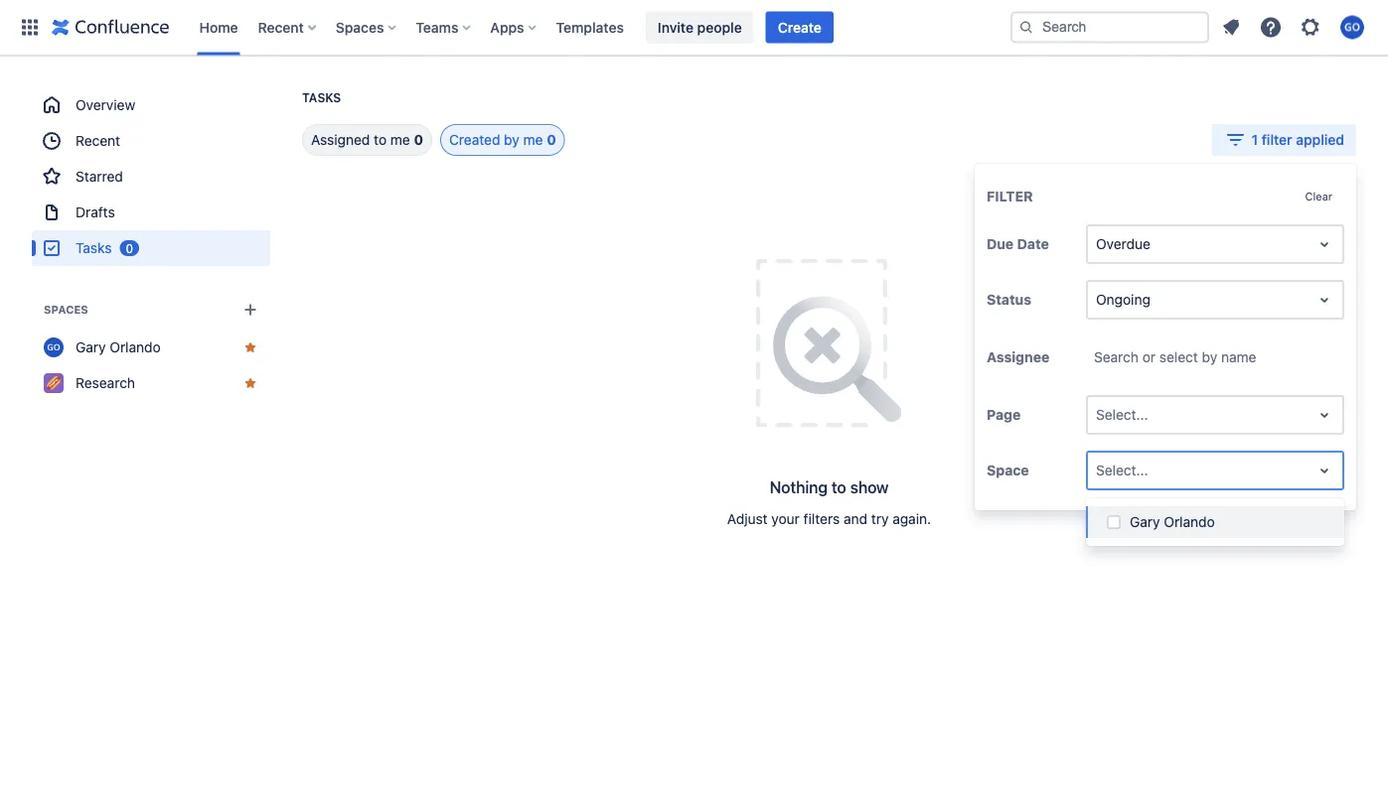 Task type: vqa. For each thing, say whether or not it's contained in the screenshot.
the Gary Orlando to the left
yes



Task type: locate. For each thing, give the bounding box(es) containing it.
0 horizontal spatial spaces
[[44, 304, 88, 317]]

me
[[390, 132, 410, 148], [523, 132, 543, 148]]

0 inside group
[[126, 241, 133, 255]]

invite people
[[658, 19, 742, 35]]

1 horizontal spatial 0
[[414, 132, 423, 148]]

confluence image
[[52, 15, 169, 39], [52, 15, 169, 39]]

your profile and preferences image
[[1341, 15, 1365, 39]]

1 vertical spatial select...
[[1096, 463, 1148, 479]]

1 vertical spatial gary orlando
[[1130, 514, 1215, 531]]

and
[[844, 511, 868, 528]]

to left show
[[832, 479, 846, 497]]

open image
[[1313, 233, 1337, 257], [1313, 404, 1337, 427], [1313, 459, 1337, 483]]

nothing
[[770, 479, 828, 497]]

0 left created
[[414, 132, 423, 148]]

1 horizontal spatial recent
[[258, 19, 304, 35]]

apps button
[[484, 11, 544, 43]]

1 vertical spatial open image
[[1313, 404, 1337, 427]]

1 horizontal spatial to
[[832, 479, 846, 497]]

me right created
[[523, 132, 543, 148]]

invite
[[658, 19, 694, 35]]

1 vertical spatial by
[[1202, 349, 1218, 366]]

me right assigned
[[390, 132, 410, 148]]

2 open image from the top
[[1313, 404, 1337, 427]]

2 me from the left
[[523, 132, 543, 148]]

Search or select by name text field
[[1094, 348, 1098, 368]]

global element
[[12, 0, 1007, 55]]

starred
[[76, 168, 123, 185]]

teams button
[[410, 11, 478, 43]]

adjust
[[727, 511, 768, 528]]

due
[[987, 236, 1014, 253]]

0 vertical spatial tasks
[[302, 91, 341, 105]]

select
[[1160, 349, 1198, 366]]

tab list
[[278, 124, 565, 156]]

0 down "drafts" link
[[126, 241, 133, 255]]

0 vertical spatial recent
[[258, 19, 304, 35]]

1 horizontal spatial me
[[523, 132, 543, 148]]

to for assigned
[[374, 132, 387, 148]]

1 vertical spatial orlando
[[1164, 514, 1215, 531]]

settings icon image
[[1299, 15, 1323, 39]]

0 vertical spatial to
[[374, 132, 387, 148]]

2 select... from the top
[[1096, 463, 1148, 479]]

0 vertical spatial gary
[[76, 339, 106, 356]]

gary inside gary orlando link
[[76, 339, 106, 356]]

0 horizontal spatial 0
[[126, 241, 133, 255]]

recent up starred
[[76, 133, 120, 149]]

gary orlando
[[76, 339, 161, 356], [1130, 514, 1215, 531]]

2 horizontal spatial 0
[[547, 132, 556, 148]]

0 horizontal spatial me
[[390, 132, 410, 148]]

overview link
[[32, 87, 270, 123]]

gary
[[76, 339, 106, 356], [1130, 514, 1160, 531]]

invite people button
[[646, 11, 754, 43]]

by
[[504, 132, 520, 148], [1202, 349, 1218, 366]]

tasks up assigned
[[302, 91, 341, 105]]

recent right the home at the top left of page
[[258, 19, 304, 35]]

name
[[1221, 349, 1257, 366]]

spaces right recent popup button
[[336, 19, 384, 35]]

gary orlando link
[[32, 330, 270, 366]]

1 filter applied button
[[1212, 124, 1357, 156]]

created
[[449, 132, 500, 148]]

filter
[[987, 188, 1033, 204]]

1 horizontal spatial spaces
[[336, 19, 384, 35]]

by left name
[[1202, 349, 1218, 366]]

0 horizontal spatial recent
[[76, 133, 120, 149]]

0 vertical spatial orlando
[[110, 339, 161, 356]]

1 horizontal spatial gary orlando
[[1130, 514, 1215, 531]]

orlando
[[110, 339, 161, 356], [1164, 514, 1215, 531]]

to
[[374, 132, 387, 148], [832, 479, 846, 497]]

0 vertical spatial select...
[[1096, 407, 1148, 424]]

filters
[[804, 511, 840, 528]]

search
[[1094, 349, 1139, 366]]

0 vertical spatial gary orlando
[[76, 339, 161, 356]]

spaces inside popup button
[[336, 19, 384, 35]]

1 vertical spatial spaces
[[44, 304, 88, 317]]

1 filter applied
[[1252, 132, 1345, 148]]

0 vertical spatial by
[[504, 132, 520, 148]]

recent
[[258, 19, 304, 35], [76, 133, 120, 149]]

1 vertical spatial tasks
[[76, 240, 112, 256]]

spaces
[[336, 19, 384, 35], [44, 304, 88, 317]]

spaces up "research"
[[44, 304, 88, 317]]

applied
[[1296, 132, 1345, 148]]

1 vertical spatial to
[[832, 479, 846, 497]]

1 horizontal spatial orlando
[[1164, 514, 1215, 531]]

home link
[[193, 11, 244, 43]]

tasks down drafts
[[76, 240, 112, 256]]

0 horizontal spatial orlando
[[110, 339, 161, 356]]

0 horizontal spatial gary orlando
[[76, 339, 161, 356]]

0 horizontal spatial to
[[374, 132, 387, 148]]

by right created
[[504, 132, 520, 148]]

0 right created
[[547, 132, 556, 148]]

2 vertical spatial open image
[[1313, 459, 1337, 483]]

1 vertical spatial recent
[[76, 133, 120, 149]]

assignee
[[987, 349, 1050, 366]]

open image for due date
[[1313, 233, 1337, 257]]

0 horizontal spatial gary
[[76, 339, 106, 356]]

1 me from the left
[[390, 132, 410, 148]]

1 vertical spatial gary
[[1130, 514, 1160, 531]]

appswitcher icon image
[[18, 15, 42, 39]]

to right assigned
[[374, 132, 387, 148]]

0 vertical spatial open image
[[1313, 233, 1337, 257]]

Search field
[[1011, 11, 1209, 43]]

0
[[414, 132, 423, 148], [547, 132, 556, 148], [126, 241, 133, 255]]

1 open image from the top
[[1313, 233, 1337, 257]]

search or select by name
[[1094, 349, 1257, 366]]

0 horizontal spatial tasks
[[76, 240, 112, 256]]

or
[[1143, 349, 1156, 366]]

overview
[[76, 97, 135, 113]]

open image
[[1313, 288, 1337, 312]]

banner
[[0, 0, 1388, 56]]

drafts
[[76, 204, 115, 221]]

clear
[[1305, 190, 1333, 203]]

0 vertical spatial spaces
[[336, 19, 384, 35]]

0 for assigned to me 0
[[414, 132, 423, 148]]

select...
[[1096, 407, 1148, 424], [1096, 463, 1148, 479]]

group
[[32, 87, 270, 266]]

tasks
[[302, 91, 341, 105], [76, 240, 112, 256]]



Task type: describe. For each thing, give the bounding box(es) containing it.
date
[[1017, 236, 1049, 253]]

me for by
[[523, 132, 543, 148]]

open image for page
[[1313, 404, 1337, 427]]

space
[[987, 463, 1029, 479]]

again.
[[893, 511, 931, 528]]

clear button
[[1293, 184, 1345, 209]]

due date
[[987, 236, 1049, 253]]

page
[[987, 407, 1021, 424]]

nothing to show
[[770, 479, 889, 497]]

notification icon image
[[1219, 15, 1243, 39]]

0 horizontal spatial by
[[504, 132, 520, 148]]

people
[[697, 19, 742, 35]]

filter
[[1262, 132, 1293, 148]]

1 horizontal spatial tasks
[[302, 91, 341, 105]]

3 open image from the top
[[1313, 459, 1337, 483]]

templates
[[556, 19, 624, 35]]

assigned to me 0
[[311, 132, 423, 148]]

your
[[772, 511, 800, 528]]

1
[[1252, 132, 1258, 148]]

group containing overview
[[32, 87, 270, 266]]

create
[[778, 19, 822, 35]]

home
[[199, 19, 238, 35]]

1 horizontal spatial by
[[1202, 349, 1218, 366]]

try
[[871, 511, 889, 528]]

create a space image
[[239, 298, 262, 322]]

unstar this space image
[[242, 376, 258, 392]]

unstar this space image
[[242, 340, 258, 356]]

research
[[76, 375, 135, 392]]

create link
[[766, 11, 834, 43]]

status
[[987, 292, 1032, 308]]

spaces button
[[330, 11, 404, 43]]

1 select... from the top
[[1096, 407, 1148, 424]]

to for nothing
[[832, 479, 846, 497]]

apps
[[490, 19, 524, 35]]

me for to
[[390, 132, 410, 148]]

created by me 0
[[449, 132, 556, 148]]

overdue
[[1096, 236, 1151, 253]]

show
[[850, 479, 889, 497]]

templates link
[[550, 11, 630, 43]]

orlando inside gary orlando link
[[110, 339, 161, 356]]

0 for created by me 0
[[547, 132, 556, 148]]

recent button
[[252, 11, 324, 43]]

adjust your filters and try again.
[[727, 511, 931, 528]]

recent link
[[32, 123, 270, 159]]

starred link
[[32, 159, 270, 195]]

recent inside popup button
[[258, 19, 304, 35]]

tab list containing assigned to me
[[278, 124, 565, 156]]

research link
[[32, 366, 270, 402]]

ongoing
[[1096, 292, 1151, 308]]

banner containing home
[[0, 0, 1388, 56]]

search image
[[1019, 19, 1035, 35]]

assigned
[[311, 132, 370, 148]]

1 horizontal spatial gary
[[1130, 514, 1160, 531]]

teams
[[416, 19, 459, 35]]

help icon image
[[1259, 15, 1283, 39]]

drafts link
[[32, 195, 270, 231]]



